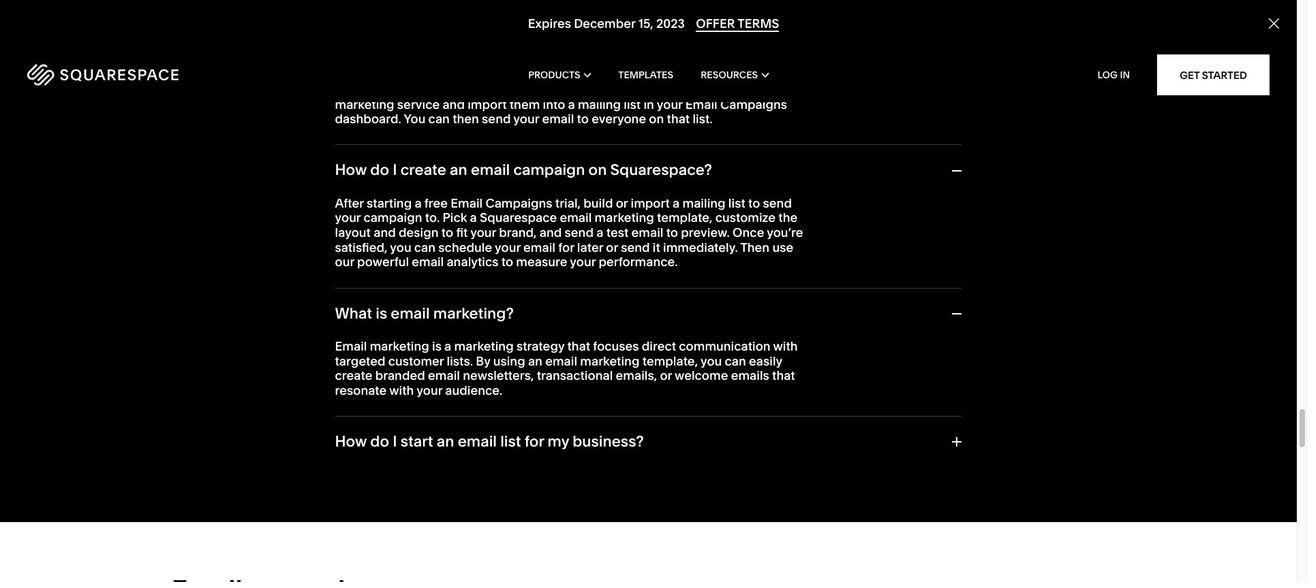 Task type: describe. For each thing, give the bounding box(es) containing it.
fit
[[456, 225, 468, 241]]

0 horizontal spatial and
[[374, 225, 396, 241]]

design
[[399, 225, 439, 241]]

template, inside email marketing is a marketing strategy that focuses direct communication with targeted customer lists. by using an email marketing template, you can easily create branded email newsletters, transactional emails, or welcome emails that resonate with your audience.
[[643, 354, 698, 369]]

resources
[[701, 69, 758, 81]]

start
[[401, 433, 433, 451]]

on inside you can get started with email campaigns at any time by creating a draft. when you're ready to send your campaign, export your contacts from your old email marketing service and import them into a mailing list in your email campaigns dashboard. you can then send your email to everyone on that list.
[[649, 111, 664, 127]]

squarespace
[[480, 210, 557, 226]]

direct
[[642, 339, 676, 355]]

then
[[453, 111, 479, 127]]

marketing up branded
[[370, 339, 429, 355]]

campaign,
[[485, 82, 547, 98]]

0 horizontal spatial with
[[389, 383, 414, 399]]

0 vertical spatial or
[[616, 196, 628, 211]]

expires december 15, 2023
[[528, 16, 685, 31]]

your inside email marketing is a marketing strategy that focuses direct communication with targeted customer lists. by using an email marketing template, you can easily create branded email newsletters, transactional emails, or welcome emails that resonate with your audience.
[[417, 383, 443, 399]]

email down design
[[412, 254, 444, 270]]

you're inside you can get started with email campaigns at any time by creating a draft. when you're ready to send your campaign, export your contacts from your old email marketing service and import them into a mailing list in your email campaigns dashboard. you can then send your email to everyone on that list.
[[335, 82, 371, 98]]

a right pick
[[470, 210, 477, 226]]

with inside you can get started with email campaigns at any time by creating a draft. when you're ready to send your campaign, export your contacts from your old email marketing service and import them into a mailing list in your email campaigns dashboard. you can then send your email to everyone on that list.
[[451, 67, 475, 83]]

december
[[574, 16, 636, 31]]

from
[[673, 82, 700, 98]]

log             in link
[[1098, 69, 1130, 81]]

1 horizontal spatial create
[[401, 161, 446, 180]]

email right test
[[632, 225, 664, 241]]

immediately.
[[663, 240, 738, 255]]

branded
[[375, 368, 425, 384]]

in
[[644, 97, 654, 112]]

0 vertical spatial campaigns
[[513, 67, 580, 83]]

by
[[649, 67, 664, 83]]

can inside after starting a free email campaigns trial, build or import a mailing list to send your campaign to. pick a squarespace email marketing template, customize the layout and design to fit your brand, and send a test email to preview. once you're satisfied, you can schedule your email for later or send it immediately. then use our powerful email analytics to measure your performance.
[[414, 240, 436, 255]]

send down trial,
[[565, 225, 594, 241]]

get started
[[1180, 69, 1248, 81]]

1 vertical spatial on
[[589, 161, 607, 180]]

can left get
[[360, 67, 381, 83]]

campaign inside after starting a free email campaigns trial, build or import a mailing list to send your campaign to. pick a squarespace email marketing template, customize the layout and design to fit your brand, and send a test email to preview. once you're satisfied, you can schedule your email for later or send it immediately. then use our powerful email analytics to measure your performance.
[[364, 210, 422, 226]]

a right into
[[568, 97, 575, 112]]

when
[[761, 67, 795, 83]]

audience.
[[445, 383, 503, 399]]

after starting a free email campaigns trial, build or import a mailing list to send your campaign to. pick a squarespace email marketing template, customize the layout and design to fit your brand, and send a test email to preview. once you're satisfied, you can schedule your email for later or send it immediately. then use our powerful email analytics to measure your performance.
[[335, 196, 803, 270]]

in
[[1120, 69, 1130, 81]]

an for list
[[437, 433, 454, 451]]

ready
[[374, 82, 407, 98]]

pick
[[443, 210, 467, 226]]

is inside email marketing is a marketing strategy that focuses direct communication with targeted customer lists. by using an email marketing template, you can easily create branded email newsletters, transactional emails, or welcome emails that resonate with your audience.
[[432, 339, 442, 355]]

or inside email marketing is a marketing strategy that focuses direct communication with targeted customer lists. by using an email marketing template, you can easily create branded email newsletters, transactional emails, or welcome emails that resonate with your audience.
[[660, 368, 672, 384]]

mailing inside after starting a free email campaigns trial, build or import a mailing list to send your campaign to. pick a squarespace email marketing template, customize the layout and design to fit your brand, and send a test email to preview. once you're satisfied, you can schedule your email for later or send it immediately. then use our powerful email analytics to measure your performance.
[[683, 196, 726, 211]]

them
[[510, 97, 540, 112]]

1 horizontal spatial campaign
[[514, 161, 585, 180]]

business?
[[573, 433, 644, 451]]

service
[[397, 97, 440, 112]]

offer terms link
[[696, 16, 779, 32]]

0 horizontal spatial for
[[525, 433, 544, 451]]

do for start
[[370, 433, 389, 451]]

it
[[653, 240, 660, 255]]

email down squarespace
[[524, 240, 556, 255]]

emails
[[731, 368, 770, 384]]

old
[[732, 82, 750, 98]]

after
[[335, 196, 364, 211]]

at
[[583, 67, 594, 83]]

get
[[1180, 69, 1200, 81]]

how do i start an email list for my business?
[[335, 433, 644, 451]]

email down audience.
[[458, 433, 497, 451]]

communication
[[679, 339, 771, 355]]

use
[[773, 240, 794, 255]]

how for how do i start an email list for my business?
[[335, 433, 367, 451]]

layout
[[335, 225, 371, 241]]

how do i create an email campaign on squarespace?
[[335, 161, 712, 180]]

i for start
[[393, 433, 397, 451]]

draft.
[[728, 67, 758, 83]]

email left by
[[428, 368, 460, 384]]

marketing up newsletters,
[[454, 339, 514, 355]]

test
[[607, 225, 629, 241]]

schedule
[[439, 240, 492, 255]]

using
[[493, 354, 525, 369]]

your down squarespace
[[495, 240, 521, 255]]

our
[[335, 254, 354, 270]]

2 horizontal spatial and
[[540, 225, 562, 241]]

offer
[[696, 16, 735, 31]]

focuses
[[593, 339, 639, 355]]

templates link
[[619, 48, 674, 102]]

free
[[425, 196, 448, 211]]

creating
[[667, 67, 715, 83]]

1 vertical spatial campaigns
[[721, 97, 787, 112]]

squarespace?
[[611, 161, 712, 180]]

email up them
[[478, 67, 510, 83]]

do for create
[[370, 161, 389, 180]]

send left it
[[621, 240, 650, 255]]

email inside after starting a free email campaigns trial, build or import a mailing list to send your campaign to. pick a squarespace email marketing template, customize the layout and design to fit your brand, and send a test email to preview. once you're satisfied, you can schedule your email for later or send it immediately. then use our powerful email analytics to measure your performance.
[[451, 196, 483, 211]]

performance.
[[599, 254, 678, 270]]

your right measure
[[570, 254, 596, 270]]

emails,
[[616, 368, 657, 384]]

then
[[741, 240, 770, 255]]

lists.
[[447, 354, 473, 369]]

targeted
[[335, 354, 386, 369]]

log
[[1098, 69, 1118, 81]]

resources button
[[701, 48, 769, 102]]

trial,
[[555, 196, 581, 211]]

a left test
[[597, 225, 604, 241]]

0 horizontal spatial you
[[335, 67, 357, 83]]

send up "then"
[[425, 82, 454, 98]]

your up "then"
[[457, 82, 482, 98]]

a inside email marketing is a marketing strategy that focuses direct communication with targeted customer lists. by using an email marketing template, you can easily create branded email newsletters, transactional emails, or welcome emails that resonate with your audience.
[[445, 339, 452, 355]]

once
[[733, 225, 765, 241]]

dashboard.
[[335, 111, 401, 127]]

list.
[[693, 111, 713, 127]]

marketing inside you can get started with email campaigns at any time by creating a draft. when you're ready to send your campaign, export your contacts from your old email marketing service and import them into a mailing list in your email campaigns dashboard. you can then send your email to everyone on that list.
[[335, 97, 394, 112]]

later
[[577, 240, 603, 255]]

the
[[779, 210, 798, 226]]

started
[[1202, 69, 1248, 81]]

marketing inside after starting a free email campaigns trial, build or import a mailing list to send your campaign to. pick a squarespace email marketing template, customize the layout and design to fit your brand, and send a test email to preview. once you're satisfied, you can schedule your email for later or send it immediately. then use our powerful email analytics to measure your performance.
[[595, 210, 654, 226]]

squarespace logo image
[[27, 64, 179, 86]]

templates
[[619, 69, 674, 81]]

marketing left direct on the bottom
[[580, 354, 640, 369]]

email right old
[[753, 82, 785, 98]]

preview.
[[681, 225, 730, 241]]

you can get started with email campaigns at any time by creating a draft. when you're ready to send your campaign, export your contacts from your old email marketing service and import them into a mailing list in your email campaigns dashboard. you can then send your email to everyone on that list.
[[335, 67, 795, 127]]

for inside after starting a free email campaigns trial, build or import a mailing list to send your campaign to. pick a squarespace email marketing template, customize the layout and design to fit your brand, and send a test email to preview. once you're satisfied, you can schedule your email for later or send it immediately. then use our powerful email analytics to measure your performance.
[[558, 240, 574, 255]]

1 horizontal spatial you
[[404, 111, 426, 127]]

brand,
[[499, 225, 537, 241]]

and inside you can get started with email campaigns at any time by creating a draft. when you're ready to send your campaign, export your contacts from your old email marketing service and import them into a mailing list in your email campaigns dashboard. you can then send your email to everyone on that list.
[[443, 97, 465, 112]]



Task type: locate. For each thing, give the bounding box(es) containing it.
email
[[753, 82, 785, 98], [542, 111, 574, 127], [471, 161, 510, 180], [560, 210, 592, 226], [632, 225, 664, 241], [524, 240, 556, 255], [412, 254, 444, 270], [391, 305, 430, 323], [545, 354, 577, 369], [428, 368, 460, 384], [458, 433, 497, 451]]

list left in
[[624, 97, 641, 112]]

list left my
[[501, 433, 521, 451]]

1 vertical spatial or
[[606, 240, 618, 255]]

your up everyone
[[590, 82, 616, 98]]

2 do from the top
[[370, 433, 389, 451]]

2 how from the top
[[335, 433, 367, 451]]

a right customer
[[445, 339, 452, 355]]

mailing inside you can get started with email campaigns at any time by creating a draft. when you're ready to send your campaign, export your contacts from your old email marketing service and import them into a mailing list in your email campaigns dashboard. you can then send your email to everyone on that list.
[[578, 97, 621, 112]]

template, inside after starting a free email campaigns trial, build or import a mailing list to send your campaign to. pick a squarespace email marketing template, customize the layout and design to fit your brand, and send a test email to preview. once you're satisfied, you can schedule your email for later or send it immediately. then use our powerful email analytics to measure your performance.
[[657, 210, 713, 226]]

you
[[390, 240, 412, 255], [701, 354, 722, 369]]

2 vertical spatial that
[[772, 368, 795, 384]]

1 vertical spatial you
[[701, 354, 722, 369]]

0 vertical spatial template,
[[657, 210, 713, 226]]

to up once
[[749, 196, 760, 211]]

0 horizontal spatial you
[[390, 240, 412, 255]]

1 horizontal spatial you're
[[767, 225, 803, 241]]

1 horizontal spatial mailing
[[683, 196, 726, 211]]

list inside you can get started with email campaigns at any time by creating a draft. when you're ready to send your campaign, export your contacts from your old email marketing service and import them into a mailing list in your email campaigns dashboard. you can then send your email to everyone on that list.
[[624, 97, 641, 112]]

1 do from the top
[[370, 161, 389, 180]]

you right satisfied,
[[390, 240, 412, 255]]

newsletters,
[[463, 368, 534, 384]]

0 horizontal spatial campaign
[[364, 210, 422, 226]]

to right it
[[666, 225, 678, 241]]

email right using
[[545, 354, 577, 369]]

import inside you can get started with email campaigns at any time by creating a draft. when you're ready to send your campaign, export your contacts from your old email marketing service and import them into a mailing list in your email campaigns dashboard. you can then send your email to everyone on that list.
[[468, 97, 507, 112]]

you inside after starting a free email campaigns trial, build or import a mailing list to send your campaign to. pick a squarespace email marketing template, customize the layout and design to fit your brand, and send a test email to preview. once you're satisfied, you can schedule your email for later or send it immediately. then use our powerful email analytics to measure your performance.
[[390, 240, 412, 255]]

1 vertical spatial campaign
[[364, 210, 422, 226]]

is left lists.
[[432, 339, 442, 355]]

to down brand,
[[502, 254, 513, 270]]

1 horizontal spatial you
[[701, 354, 722, 369]]

list inside after starting a free email campaigns trial, build or import a mailing list to send your campaign to. pick a squarespace email marketing template, customize the layout and design to fit your brand, and send a test email to preview. once you're satisfied, you can schedule your email for later or send it immediately. then use our powerful email analytics to measure your performance.
[[729, 196, 746, 211]]

1 vertical spatial how
[[335, 433, 367, 451]]

and up powerful
[[374, 225, 396, 241]]

measure
[[516, 254, 568, 270]]

email up squarespace
[[471, 161, 510, 180]]

0 vertical spatial list
[[624, 97, 641, 112]]

or
[[616, 196, 628, 211], [606, 240, 618, 255], [660, 368, 672, 384]]

1 vertical spatial you
[[404, 111, 426, 127]]

2 vertical spatial an
[[437, 433, 454, 451]]

marketing up it
[[595, 210, 654, 226]]

contacts
[[619, 82, 670, 98]]

do up the starting
[[370, 161, 389, 180]]

1 vertical spatial do
[[370, 433, 389, 451]]

you left ready
[[335, 67, 357, 83]]

that
[[667, 111, 690, 127], [568, 339, 590, 355], [772, 368, 795, 384]]

what
[[335, 305, 372, 323]]

2023
[[657, 16, 685, 31]]

get
[[384, 67, 403, 83]]

0 vertical spatial create
[[401, 161, 446, 180]]

1 vertical spatial import
[[631, 196, 670, 211]]

0 horizontal spatial that
[[568, 339, 590, 355]]

your down the resources
[[703, 82, 729, 98]]

1 horizontal spatial is
[[432, 339, 442, 355]]

for left my
[[525, 433, 544, 451]]

products button
[[528, 48, 591, 102]]

your down campaign,
[[514, 111, 539, 127]]

1 horizontal spatial with
[[451, 67, 475, 83]]

1 how from the top
[[335, 161, 367, 180]]

email down 'export'
[[542, 111, 574, 127]]

0 vertical spatial with
[[451, 67, 475, 83]]

to.
[[425, 210, 440, 226]]

with right started
[[451, 67, 475, 83]]

any
[[597, 67, 618, 83]]

customize
[[716, 210, 776, 226]]

you're
[[335, 82, 371, 98], [767, 225, 803, 241]]

0 horizontal spatial mailing
[[578, 97, 621, 112]]

time
[[620, 67, 647, 83]]

campaign left to.
[[364, 210, 422, 226]]

campaigns up brand,
[[486, 196, 553, 211]]

2 vertical spatial with
[[389, 383, 414, 399]]

your down customer
[[417, 383, 443, 399]]

15,
[[639, 16, 654, 31]]

analytics
[[447, 254, 499, 270]]

campaigns
[[513, 67, 580, 83], [721, 97, 787, 112], [486, 196, 553, 211]]

everyone
[[592, 111, 646, 127]]

you're right once
[[767, 225, 803, 241]]

can down to.
[[414, 240, 436, 255]]

how up after
[[335, 161, 367, 180]]

with right communication
[[773, 339, 798, 355]]

satisfied,
[[335, 240, 388, 255]]

your right the fit
[[471, 225, 496, 241]]

1 i from the top
[[393, 161, 397, 180]]

send right "then"
[[482, 111, 511, 127]]

import down squarespace?
[[631, 196, 670, 211]]

on down contacts
[[649, 111, 664, 127]]

you down ready
[[404, 111, 426, 127]]

an inside email marketing is a marketing strategy that focuses direct communication with targeted customer lists. by using an email marketing template, you can easily create branded email newsletters, transactional emails, or welcome emails that resonate with your audience.
[[528, 354, 543, 369]]

an right using
[[528, 354, 543, 369]]

on up build
[[589, 161, 607, 180]]

0 horizontal spatial on
[[589, 161, 607, 180]]

an up pick
[[450, 161, 468, 180]]

1 vertical spatial template,
[[643, 354, 698, 369]]

with
[[451, 67, 475, 83], [773, 339, 798, 355], [389, 383, 414, 399]]

by
[[476, 354, 491, 369]]

email up the fit
[[451, 196, 483, 211]]

on
[[649, 111, 664, 127], [589, 161, 607, 180]]

build
[[584, 196, 613, 211]]

0 horizontal spatial import
[[468, 97, 507, 112]]

2 horizontal spatial list
[[729, 196, 746, 211]]

your
[[457, 82, 482, 98], [590, 82, 616, 98], [703, 82, 729, 98], [657, 97, 683, 112], [514, 111, 539, 127], [335, 210, 361, 226], [471, 225, 496, 241], [495, 240, 521, 255], [570, 254, 596, 270], [417, 383, 443, 399]]

0 vertical spatial campaign
[[514, 161, 585, 180]]

mailing up preview.
[[683, 196, 726, 211]]

0 horizontal spatial list
[[501, 433, 521, 451]]

you're inside after starting a free email campaigns trial, build or import a mailing list to send your campaign to. pick a squarespace email marketing template, customize the layout and design to fit your brand, and send a test email to preview. once you're satisfied, you can schedule your email for later or send it immediately. then use our powerful email analytics to measure your performance.
[[767, 225, 803, 241]]

2 vertical spatial campaigns
[[486, 196, 553, 211]]

an for campaign
[[450, 161, 468, 180]]

campaigns inside after starting a free email campaigns trial, build or import a mailing list to send your campaign to. pick a squarespace email marketing template, customize the layout and design to fit your brand, and send a test email to preview. once you're satisfied, you can schedule your email for later or send it immediately. then use our powerful email analytics to measure your performance.
[[486, 196, 553, 211]]

mailing
[[578, 97, 621, 112], [683, 196, 726, 211]]

customer
[[388, 354, 444, 369]]

0 vertical spatial mailing
[[578, 97, 621, 112]]

create
[[401, 161, 446, 180], [335, 368, 373, 384]]

1 vertical spatial list
[[729, 196, 746, 211]]

email down the creating
[[686, 97, 718, 112]]

0 vertical spatial how
[[335, 161, 367, 180]]

with down customer
[[389, 383, 414, 399]]

create left branded
[[335, 368, 373, 384]]

expires
[[528, 16, 571, 31]]

2 horizontal spatial that
[[772, 368, 795, 384]]

0 vertical spatial is
[[376, 305, 387, 323]]

0 vertical spatial you
[[335, 67, 357, 83]]

your right in
[[657, 97, 683, 112]]

1 horizontal spatial import
[[631, 196, 670, 211]]

0 vertical spatial import
[[468, 97, 507, 112]]

campaign up trial,
[[514, 161, 585, 180]]

0 vertical spatial you
[[390, 240, 412, 255]]

1 vertical spatial an
[[528, 354, 543, 369]]

1 vertical spatial is
[[432, 339, 442, 355]]

1 vertical spatial that
[[568, 339, 590, 355]]

to left the fit
[[442, 225, 453, 241]]

welcome
[[675, 368, 728, 384]]

2 vertical spatial or
[[660, 368, 672, 384]]

you inside email marketing is a marketing strategy that focuses direct communication with targeted customer lists. by using an email marketing template, you can easily create branded email newsletters, transactional emails, or welcome emails that resonate with your audience.
[[701, 354, 722, 369]]

1 horizontal spatial that
[[667, 111, 690, 127]]

can left "then"
[[429, 111, 450, 127]]

you left 'emails' on the right of the page
[[701, 354, 722, 369]]

and up measure
[[540, 225, 562, 241]]

email inside email marketing is a marketing strategy that focuses direct communication with targeted customer lists. by using an email marketing template, you can easily create branded email newsletters, transactional emails, or welcome emails that resonate with your audience.
[[335, 339, 367, 355]]

import inside after starting a free email campaigns trial, build or import a mailing list to send your campaign to. pick a squarespace email marketing template, customize the layout and design to fit your brand, and send a test email to preview. once you're satisfied, you can schedule your email for later or send it immediately. then use our powerful email analytics to measure your performance.
[[631, 196, 670, 211]]

2 i from the top
[[393, 433, 397, 451]]

a left 'free'
[[415, 196, 422, 211]]

you're up "dashboard."
[[335, 82, 371, 98]]

list
[[624, 97, 641, 112], [729, 196, 746, 211], [501, 433, 521, 451]]

resonate
[[335, 383, 387, 399]]

squarespace logo link
[[27, 64, 276, 86]]

a left draft. at right
[[718, 67, 725, 83]]

0 vertical spatial an
[[450, 161, 468, 180]]

send up once
[[763, 196, 792, 211]]

i for create
[[393, 161, 397, 180]]

0 vertical spatial i
[[393, 161, 397, 180]]

my
[[548, 433, 569, 451]]

that left 'list.'
[[667, 111, 690, 127]]

marketing
[[335, 97, 394, 112], [595, 210, 654, 226], [370, 339, 429, 355], [454, 339, 514, 355], [580, 354, 640, 369]]

is right what at the left bottom
[[376, 305, 387, 323]]

can inside email marketing is a marketing strategy that focuses direct communication with targeted customer lists. by using an email marketing template, you can easily create branded email newsletters, transactional emails, or welcome emails that resonate with your audience.
[[725, 354, 746, 369]]

how down resonate
[[335, 433, 367, 451]]

0 vertical spatial for
[[558, 240, 574, 255]]

1 vertical spatial create
[[335, 368, 373, 384]]

campaigns down draft. at right
[[721, 97, 787, 112]]

easily
[[749, 354, 783, 369]]

email down what at the left bottom
[[335, 339, 367, 355]]

2 vertical spatial list
[[501, 433, 521, 451]]

you
[[335, 67, 357, 83], [404, 111, 426, 127]]

transactional
[[537, 368, 613, 384]]

or right later
[[606, 240, 618, 255]]

offer terms
[[696, 16, 779, 31]]

into
[[543, 97, 565, 112]]

1 vertical spatial you're
[[767, 225, 803, 241]]

an
[[450, 161, 468, 180], [528, 354, 543, 369], [437, 433, 454, 451]]

terms
[[738, 16, 779, 31]]

started
[[406, 67, 448, 83]]

1 horizontal spatial list
[[624, 97, 641, 112]]

email up customer
[[391, 305, 430, 323]]

1 vertical spatial for
[[525, 433, 544, 451]]

i up the starting
[[393, 161, 397, 180]]

or right the emails, on the bottom of the page
[[660, 368, 672, 384]]

0 horizontal spatial is
[[376, 305, 387, 323]]

starting
[[367, 196, 412, 211]]

log             in
[[1098, 69, 1130, 81]]

1 horizontal spatial for
[[558, 240, 574, 255]]

i left the start
[[393, 433, 397, 451]]

2 horizontal spatial with
[[773, 339, 798, 355]]

0 horizontal spatial you're
[[335, 82, 371, 98]]

or right build
[[616, 196, 628, 211]]

a
[[718, 67, 725, 83], [568, 97, 575, 112], [415, 196, 422, 211], [673, 196, 680, 211], [470, 210, 477, 226], [597, 225, 604, 241], [445, 339, 452, 355]]

that right 'emails' on the right of the page
[[772, 368, 795, 384]]

and right service
[[443, 97, 465, 112]]

do left the start
[[370, 433, 389, 451]]

what is email marketing?
[[335, 305, 514, 323]]

0 vertical spatial do
[[370, 161, 389, 180]]

to right into
[[577, 111, 589, 127]]

campaigns up into
[[513, 67, 580, 83]]

marketing down get
[[335, 97, 394, 112]]

0 horizontal spatial create
[[335, 368, 373, 384]]

export
[[550, 82, 588, 98]]

and
[[443, 97, 465, 112], [374, 225, 396, 241], [540, 225, 562, 241]]

can
[[360, 67, 381, 83], [429, 111, 450, 127], [414, 240, 436, 255], [725, 354, 746, 369]]

can left easily
[[725, 354, 746, 369]]

1 horizontal spatial on
[[649, 111, 664, 127]]

marketing?
[[433, 305, 514, 323]]

send
[[425, 82, 454, 98], [482, 111, 511, 127], [763, 196, 792, 211], [565, 225, 594, 241], [621, 240, 650, 255]]

powerful
[[357, 254, 409, 270]]

create inside email marketing is a marketing strategy that focuses direct communication with targeted customer lists. by using an email marketing template, you can easily create branded email newsletters, transactional emails, or welcome emails that resonate with your audience.
[[335, 368, 373, 384]]

mailing down any
[[578, 97, 621, 112]]

get started link
[[1158, 55, 1270, 95]]

products
[[528, 69, 581, 81]]

how for how do i create an email campaign on squarespace?
[[335, 161, 367, 180]]

0 vertical spatial on
[[649, 111, 664, 127]]

a down squarespace?
[[673, 196, 680, 211]]

import left them
[[468, 97, 507, 112]]

1 vertical spatial mailing
[[683, 196, 726, 211]]

create up 'free'
[[401, 161, 446, 180]]

template, right focuses
[[643, 354, 698, 369]]

email marketing is a marketing strategy that focuses direct communication with targeted customer lists. by using an email marketing template, you can easily create branded email newsletters, transactional emails, or welcome emails that resonate with your audience.
[[335, 339, 798, 399]]

0 vertical spatial you're
[[335, 82, 371, 98]]

template,
[[657, 210, 713, 226], [643, 354, 698, 369]]

that up transactional
[[568, 339, 590, 355]]

1 vertical spatial with
[[773, 339, 798, 355]]

for
[[558, 240, 574, 255], [525, 433, 544, 451]]

1 horizontal spatial and
[[443, 97, 465, 112]]

that inside you can get started with email campaigns at any time by creating a draft. when you're ready to send your campaign, export your contacts from your old email marketing service and import them into a mailing list in your email campaigns dashboard. you can then send your email to everyone on that list.
[[667, 111, 690, 127]]

your up satisfied,
[[335, 210, 361, 226]]

email up later
[[560, 210, 592, 226]]

strategy
[[517, 339, 565, 355]]

1 vertical spatial i
[[393, 433, 397, 451]]

list up once
[[729, 196, 746, 211]]

for left later
[[558, 240, 574, 255]]

to right ready
[[410, 82, 422, 98]]

0 vertical spatial that
[[667, 111, 690, 127]]

an right the start
[[437, 433, 454, 451]]

template, up the immediately.
[[657, 210, 713, 226]]



Task type: vqa. For each thing, say whether or not it's contained in the screenshot.
left THAT
yes



